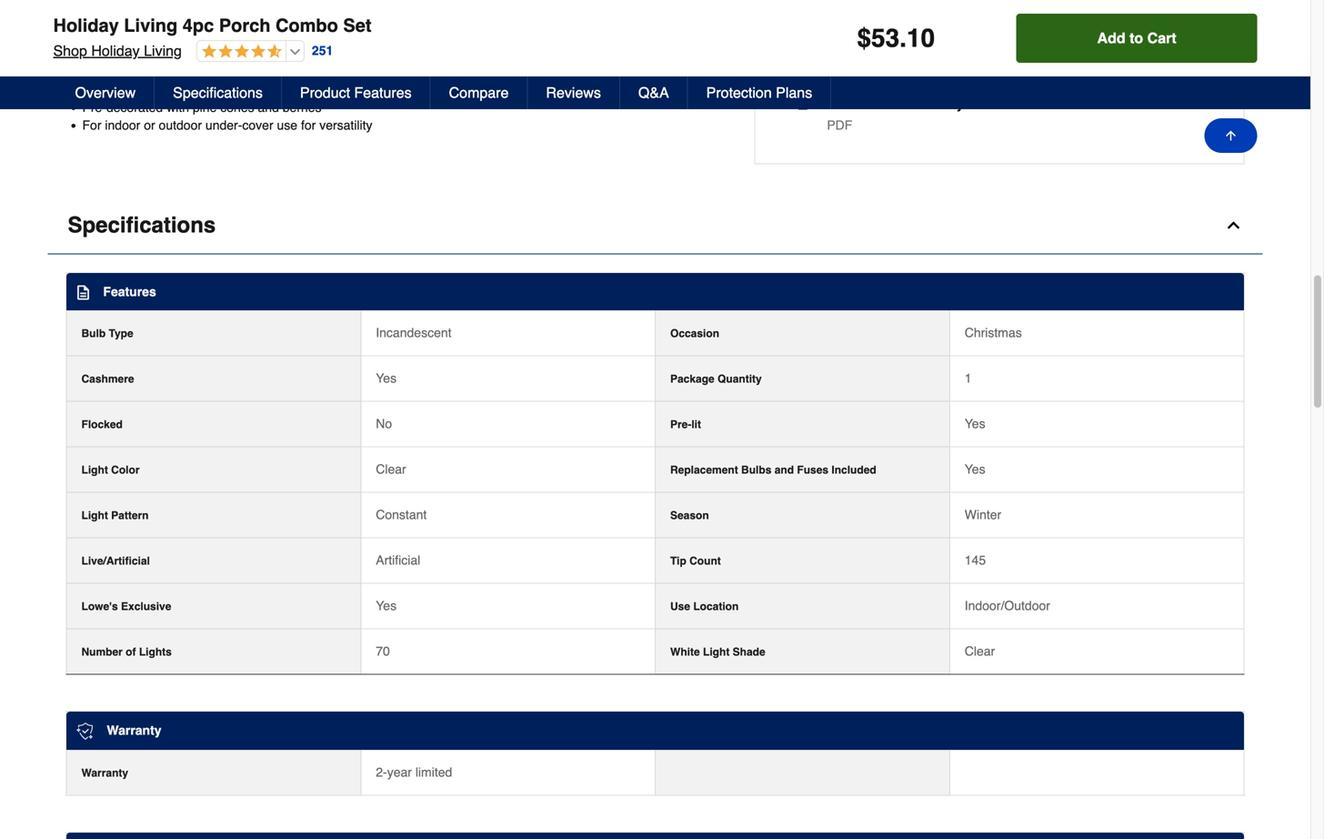 Task type: vqa. For each thing, say whether or not it's contained in the screenshot.


Task type: describe. For each thing, give the bounding box(es) containing it.
cones
[[220, 100, 254, 115]]

fuses
[[797, 463, 829, 476]]

0 vertical spatial holiday
[[53, 15, 119, 36]]

white
[[671, 645, 700, 658]]

protection
[[707, 84, 772, 101]]

indoor
[[105, 118, 140, 132]]

specifications for specifications button to the bottom
[[68, 212, 216, 237]]

pre-lit
[[671, 418, 702, 431]]

1 horizontal spatial set
[[343, 15, 372, 36]]

251
[[312, 43, 333, 58]]

4pc
[[183, 15, 214, 36]]

location
[[694, 600, 739, 613]]

includes
[[82, 82, 130, 97]]

53
[[872, 24, 900, 53]]

2 vertical spatial light
[[703, 645, 730, 658]]

notes image
[[76, 285, 91, 300]]

under-
[[206, 118, 242, 132]]

to
[[1130, 30, 1144, 46]]

4
[[119, 64, 126, 79]]

shop
[[53, 42, 87, 59]]

occasion
[[671, 327, 720, 340]]

2-year limited
[[376, 765, 453, 779]]

combo
[[276, 15, 338, 36]]

decorated
[[106, 100, 163, 115]]

flocked
[[81, 418, 123, 431]]

lowe's exclusive
[[81, 600, 171, 613]]

10
[[907, 24, 936, 53]]

cover
[[242, 118, 274, 132]]

light for clear
[[81, 463, 108, 476]]

add to cart
[[1098, 30, 1177, 46]]

1 horizontal spatial for
[[301, 118, 316, 132]]

cart
[[1148, 30, 1177, 46]]

overview
[[75, 84, 136, 101]]

1 vertical spatial pre-
[[671, 418, 692, 431]]

shade
[[733, 645, 766, 658]]

70
[[376, 644, 390, 658]]

lit
[[692, 418, 702, 431]]

0 vertical spatial for
[[199, 82, 214, 97]]

yes up 70
[[376, 598, 397, 613]]

145
[[965, 553, 987, 567]]

or
[[144, 118, 155, 132]]

1 vertical spatial specifications button
[[48, 197, 1264, 254]]

versatility
[[320, 118, 373, 132]]

of for set
[[105, 64, 116, 79]]

1 vertical spatial warranty
[[81, 767, 128, 779]]

replacement bulbs and fuses included
[[671, 463, 877, 476]]

q&a button
[[621, 76, 689, 109]]

color
[[111, 463, 140, 476]]

1 horizontal spatial and
[[775, 463, 794, 476]]

reviews button
[[528, 76, 621, 109]]

chevron up image
[[1225, 216, 1244, 234]]

berries
[[283, 100, 322, 115]]

christmas
[[965, 325, 1023, 340]]

package
[[671, 372, 715, 385]]

4.6 stars image
[[197, 44, 282, 61]]

with
[[167, 100, 189, 115]]

bulb type
[[81, 327, 133, 340]]

pdf
[[827, 118, 853, 132]]

instructions/assembly link
[[827, 95, 964, 113]]

number
[[81, 645, 123, 658]]

of for number
[[126, 645, 136, 658]]

pre- inside set of 4 combo includes extra bulbs for ultimate convenience pre-decorated with pine cones and berries for indoor or outdoor under-cover use for versatility
[[82, 100, 106, 115]]

light color
[[81, 463, 140, 476]]

q&a
[[639, 84, 669, 101]]

2-
[[376, 765, 387, 779]]

compare button
[[431, 76, 528, 109]]

included
[[832, 463, 877, 476]]

set of 4 combo includes extra bulbs for ultimate convenience pre-decorated with pine cones and berries for indoor or outdoor under-cover use for versatility
[[82, 64, 373, 132]]

$ 53 . 10
[[858, 24, 936, 53]]



Task type: locate. For each thing, give the bounding box(es) containing it.
document image
[[795, 95, 809, 109]]

holiday living 4pc porch combo set
[[53, 15, 372, 36]]

protection plans button
[[689, 76, 832, 109]]

combo
[[130, 64, 168, 79]]

and
[[258, 100, 279, 115], [775, 463, 794, 476]]

features up type in the left of the page
[[103, 284, 156, 299]]

features inside button
[[354, 84, 412, 101]]

living up combo
[[144, 42, 182, 59]]

winter
[[965, 507, 1002, 522]]

1
[[965, 371, 972, 385]]

specifications
[[173, 84, 263, 101], [68, 212, 216, 237]]

compare
[[449, 84, 509, 101]]

use location
[[671, 600, 739, 613]]

yes up winter
[[965, 462, 986, 476]]

1 horizontal spatial features
[[354, 84, 412, 101]]

protection plans
[[707, 84, 813, 101]]

light pattern
[[81, 509, 149, 522]]

.
[[900, 24, 907, 53]]

package quantity
[[671, 372, 762, 385]]

0 vertical spatial light
[[81, 463, 108, 476]]

holiday up shop
[[53, 15, 119, 36]]

arrow up image
[[1224, 128, 1239, 143]]

incandescent
[[376, 325, 452, 340]]

ultimate
[[218, 82, 262, 97]]

product features button
[[282, 76, 431, 109]]

light for constant
[[81, 509, 108, 522]]

instructions/assembly pdf
[[827, 97, 964, 132]]

add to cart button
[[1017, 14, 1258, 63]]

replacement
[[671, 463, 739, 476]]

set up includes
[[82, 64, 101, 79]]

0 horizontal spatial set
[[82, 64, 101, 79]]

features
[[354, 84, 412, 101], [103, 284, 156, 299]]

for
[[199, 82, 214, 97], [301, 118, 316, 132]]

0 horizontal spatial features
[[103, 284, 156, 299]]

0 vertical spatial specifications
[[173, 84, 263, 101]]

0 vertical spatial pre-
[[82, 100, 106, 115]]

0 vertical spatial features
[[354, 84, 412, 101]]

pine
[[193, 100, 217, 115]]

bulb
[[81, 327, 106, 340]]

1 vertical spatial clear
[[965, 644, 996, 658]]

living up shop holiday living
[[124, 15, 178, 36]]

cashmere
[[81, 372, 134, 385]]

0 horizontal spatial and
[[258, 100, 279, 115]]

bulbs
[[742, 463, 772, 476]]

type
[[109, 327, 133, 340]]

product
[[300, 84, 350, 101]]

shop holiday living
[[53, 42, 182, 59]]

1 vertical spatial for
[[301, 118, 316, 132]]

1 horizontal spatial of
[[126, 645, 136, 658]]

count
[[690, 554, 721, 567]]

1 vertical spatial set
[[82, 64, 101, 79]]

0 vertical spatial living
[[124, 15, 178, 36]]

0 horizontal spatial pre-
[[82, 100, 106, 115]]

1 vertical spatial living
[[144, 42, 182, 59]]

yes down 1 at the top right of page
[[965, 416, 986, 431]]

0 vertical spatial specifications button
[[155, 76, 282, 109]]

light left the pattern
[[81, 509, 108, 522]]

specifications button
[[155, 76, 282, 109], [48, 197, 1264, 254]]

product features
[[300, 84, 412, 101]]

pre- down package
[[671, 418, 692, 431]]

pattern
[[111, 509, 149, 522]]

number of lights
[[81, 645, 172, 658]]

yes up no
[[376, 371, 397, 385]]

season
[[671, 509, 710, 522]]

convenience
[[266, 82, 337, 97]]

constant
[[376, 507, 427, 522]]

of inside set of 4 combo includes extra bulbs for ultimate convenience pre-decorated with pine cones and berries for indoor or outdoor under-cover use for versatility
[[105, 64, 116, 79]]

0 vertical spatial and
[[258, 100, 279, 115]]

holiday
[[53, 15, 119, 36], [91, 42, 140, 59]]

quantity
[[718, 372, 762, 385]]

0 horizontal spatial clear
[[376, 462, 407, 476]]

1 horizontal spatial pre-
[[671, 418, 692, 431]]

bulbs
[[165, 82, 196, 97]]

extra
[[133, 82, 162, 97]]

tip count
[[671, 554, 721, 567]]

and right bulbs on the right bottom of the page
[[775, 463, 794, 476]]

specifications up under-
[[173, 84, 263, 101]]

for
[[82, 118, 101, 132]]

year
[[387, 765, 412, 779]]

for up pine
[[199, 82, 214, 97]]

0 vertical spatial set
[[343, 15, 372, 36]]

1 vertical spatial features
[[103, 284, 156, 299]]

artificial
[[376, 553, 421, 567]]

instructions/assembly
[[827, 97, 964, 111]]

and inside set of 4 combo includes extra bulbs for ultimate convenience pre-decorated with pine cones and berries for indoor or outdoor under-cover use for versatility
[[258, 100, 279, 115]]

pre-
[[82, 100, 106, 115], [671, 418, 692, 431]]

features up versatility on the left of the page
[[354, 84, 412, 101]]

reviews
[[546, 84, 601, 101]]

0 vertical spatial warranty
[[107, 723, 162, 737]]

indoor/outdoor
[[965, 598, 1051, 613]]

yes
[[376, 371, 397, 385], [965, 416, 986, 431], [965, 462, 986, 476], [376, 598, 397, 613]]

of left 4
[[105, 64, 116, 79]]

clear down indoor/outdoor
[[965, 644, 996, 658]]

for down berries
[[301, 118, 316, 132]]

lowe's
[[81, 600, 118, 613]]

clear down no
[[376, 462, 407, 476]]

lights
[[139, 645, 172, 658]]

0 vertical spatial of
[[105, 64, 116, 79]]

exclusive
[[121, 600, 171, 613]]

pre- up for
[[82, 100, 106, 115]]

1 vertical spatial and
[[775, 463, 794, 476]]

0 horizontal spatial of
[[105, 64, 116, 79]]

add
[[1098, 30, 1126, 46]]

1 horizontal spatial clear
[[965, 644, 996, 658]]

$
[[858, 24, 872, 53]]

white light shade
[[671, 645, 766, 658]]

overview button
[[57, 76, 155, 109]]

0 vertical spatial clear
[[376, 462, 407, 476]]

use
[[277, 118, 298, 132]]

specifications up notes image
[[68, 212, 216, 237]]

1 vertical spatial holiday
[[91, 42, 140, 59]]

set inside set of 4 combo includes extra bulbs for ultimate convenience pre-decorated with pine cones and berries for indoor or outdoor under-cover use for versatility
[[82, 64, 101, 79]]

1 vertical spatial light
[[81, 509, 108, 522]]

holiday up 4
[[91, 42, 140, 59]]

specifications for the top specifications button
[[173, 84, 263, 101]]

0 horizontal spatial for
[[199, 82, 214, 97]]

plans
[[776, 84, 813, 101]]

use
[[671, 600, 691, 613]]

1 vertical spatial specifications
[[68, 212, 216, 237]]

light left color
[[81, 463, 108, 476]]

light right the "white"
[[703, 645, 730, 658]]

tip
[[671, 554, 687, 567]]

outdoor
[[159, 118, 202, 132]]

live/artificial
[[81, 554, 150, 567]]

1 vertical spatial of
[[126, 645, 136, 658]]

of left lights in the bottom left of the page
[[126, 645, 136, 658]]

and up 'cover'
[[258, 100, 279, 115]]

set right combo
[[343, 15, 372, 36]]

warranty
[[107, 723, 162, 737], [81, 767, 128, 779]]



